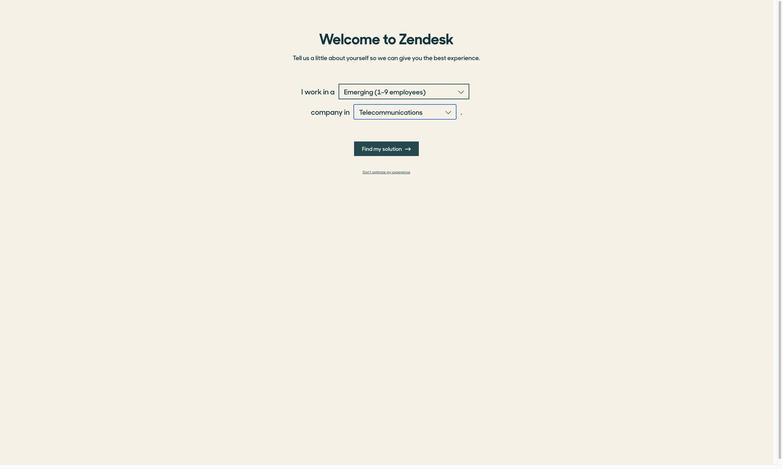 Task type: vqa. For each thing, say whether or not it's contained in the screenshot.
tell us a little about yourself so we can give you the best experience. on the top of page
yes



Task type: locate. For each thing, give the bounding box(es) containing it.
0 vertical spatial my
[[374, 145, 382, 153]]

in
[[323, 86, 329, 97], [344, 107, 350, 117]]

my right find
[[374, 145, 382, 153]]

0 horizontal spatial in
[[323, 86, 329, 97]]

my right optimize
[[387, 170, 392, 175]]

0 horizontal spatial a
[[311, 53, 314, 62]]

i work in a
[[301, 86, 335, 97]]

find     my solution
[[362, 145, 403, 153]]

1 horizontal spatial a
[[330, 86, 335, 97]]

best
[[434, 53, 446, 62]]

.
[[461, 107, 462, 117]]

in right the work
[[323, 86, 329, 97]]

1 horizontal spatial in
[[344, 107, 350, 117]]

experience
[[392, 170, 410, 175]]

a right us
[[311, 53, 314, 62]]

don't optimize my experience link
[[289, 170, 484, 175]]

to
[[383, 27, 396, 48]]

don't optimize my experience
[[363, 170, 410, 175]]

tell
[[293, 53, 302, 62]]

a
[[311, 53, 314, 62], [330, 86, 335, 97]]

a right the work
[[330, 86, 335, 97]]

1 horizontal spatial my
[[387, 170, 392, 175]]

find
[[362, 145, 373, 153]]

little
[[316, 53, 327, 62]]

tell us a little about yourself so we can give you the best experience.
[[293, 53, 480, 62]]

in right company
[[344, 107, 350, 117]]

we
[[378, 53, 386, 62]]

so
[[370, 53, 377, 62]]

1 vertical spatial in
[[344, 107, 350, 117]]

my inside button
[[374, 145, 382, 153]]

zendesk
[[399, 27, 454, 48]]

welcome to zendesk
[[319, 27, 454, 48]]

0 horizontal spatial my
[[374, 145, 382, 153]]

my
[[374, 145, 382, 153], [387, 170, 392, 175]]



Task type: describe. For each thing, give the bounding box(es) containing it.
experience.
[[448, 53, 480, 62]]

work
[[305, 86, 322, 97]]

about
[[329, 53, 345, 62]]

optimize
[[372, 170, 386, 175]]

can
[[388, 53, 398, 62]]

solution
[[383, 145, 402, 153]]

arrow right image
[[406, 147, 411, 152]]

company in
[[311, 107, 350, 117]]

1 vertical spatial a
[[330, 86, 335, 97]]

give
[[399, 53, 411, 62]]

you
[[412, 53, 422, 62]]

0 vertical spatial in
[[323, 86, 329, 97]]

don't
[[363, 170, 371, 175]]

welcome
[[319, 27, 380, 48]]

us
[[303, 53, 309, 62]]

yourself
[[347, 53, 369, 62]]

1 vertical spatial my
[[387, 170, 392, 175]]

0 vertical spatial a
[[311, 53, 314, 62]]

the
[[424, 53, 433, 62]]

company
[[311, 107, 343, 117]]

i
[[301, 86, 303, 97]]

find     my solution button
[[354, 142, 419, 156]]



